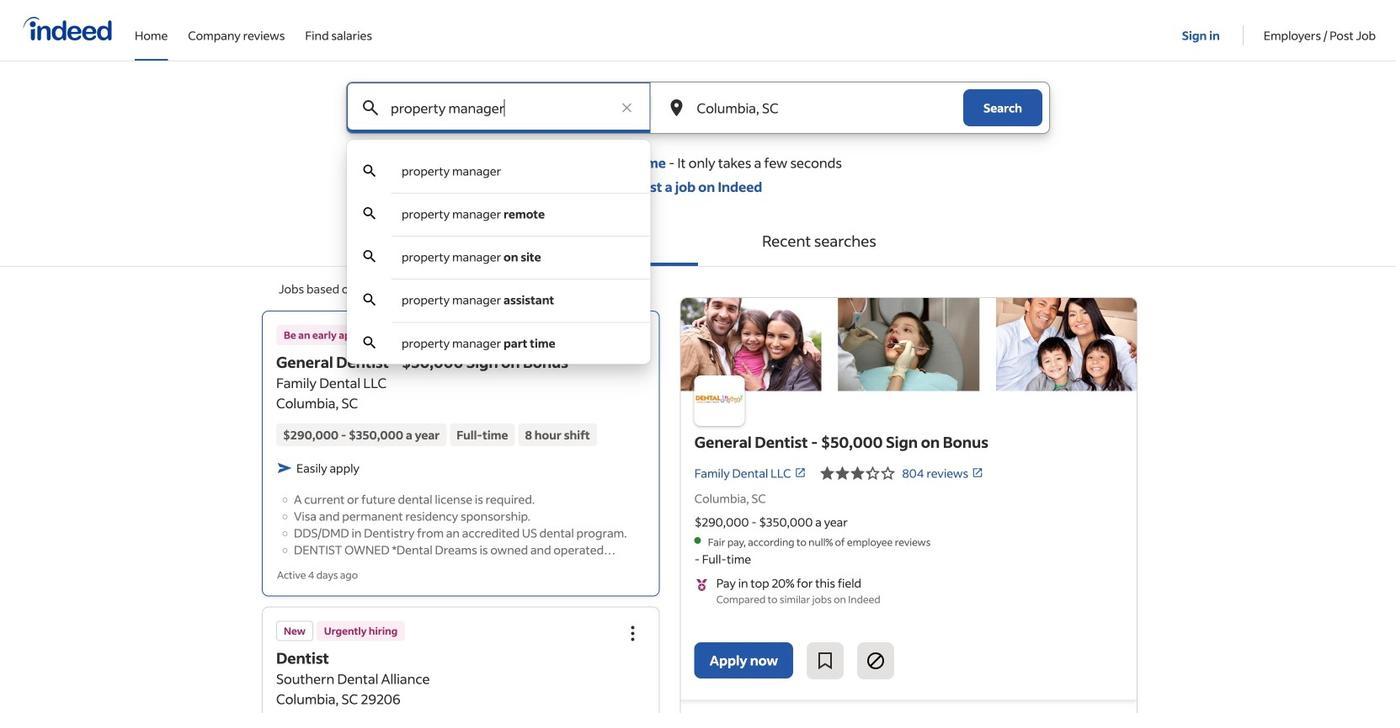 Task type: describe. For each thing, give the bounding box(es) containing it.
3.2 out of 5 stars image
[[820, 463, 896, 484]]

search: Job title, keywords, or company text field
[[388, 83, 610, 133]]

search suggestions list box
[[347, 150, 651, 364]]



Task type: vqa. For each thing, say whether or not it's contained in the screenshot.
4.4 out of five stars rating Image
no



Task type: locate. For each thing, give the bounding box(es) containing it.
property manager element
[[402, 163, 501, 179]]

not interested image
[[866, 651, 886, 671]]

family dental llc logo image
[[681, 298, 1137, 391], [695, 376, 745, 426]]

clear what input image
[[619, 99, 636, 116]]

Edit location text field
[[694, 83, 930, 133]]

main content
[[0, 82, 1397, 714]]

tab list
[[0, 216, 1397, 267]]

family dental llc (opens in a new tab) image
[[795, 467, 807, 479]]

save this job image
[[816, 651, 836, 671]]

None search field
[[333, 82, 1064, 364]]

group
[[615, 319, 652, 356]]

3.2 out of 5 stars. link to 804 reviews company ratings (opens in a new tab) image
[[972, 467, 984, 479]]

job actions for dentist is collapsed image
[[623, 624, 643, 644]]



